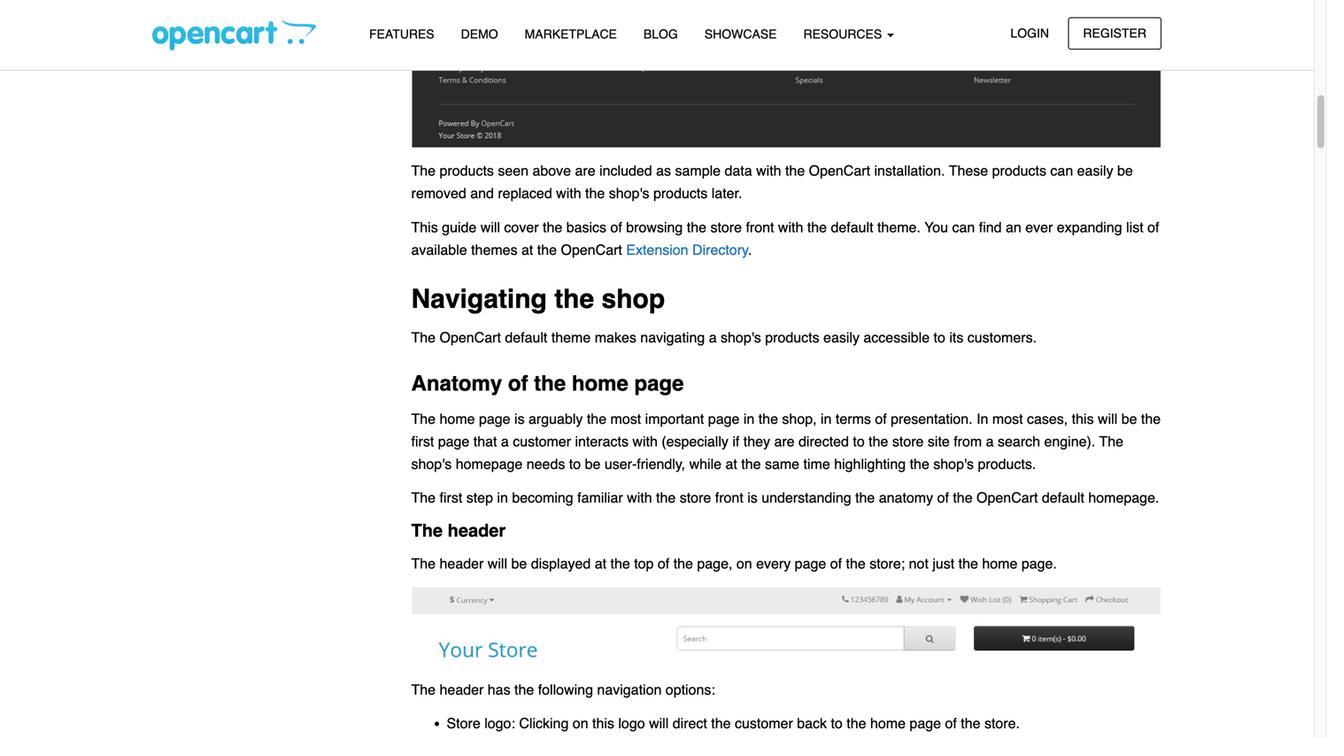 Task type: vqa. For each thing, say whether or not it's contained in the screenshot.
right at
yes



Task type: describe. For each thing, give the bounding box(es) containing it.
the up 'they'
[[759, 411, 779, 427]]

displayed
[[531, 556, 591, 572]]

features link
[[356, 19, 448, 50]]

terms
[[836, 411, 871, 427]]

navigating
[[641, 329, 705, 346]]

accessible
[[864, 329, 930, 346]]

in
[[977, 411, 989, 427]]

the up interacts at the left of the page
[[587, 411, 607, 427]]

at inside the this guide will cover the basics of browsing the store front with the default theme. you can find an ever expanding list of available themes at the opencart
[[522, 242, 534, 258]]

its
[[950, 329, 964, 346]]

.
[[749, 242, 752, 258]]

store inside the this guide will cover the basics of browsing the store front with the default theme. you can find an ever expanding list of available themes at the opencart
[[711, 219, 742, 235]]

be inside the products seen above are included as sample data with the opencart installation. these products can easily be removed and replaced with the shop's products later.
[[1118, 163, 1134, 179]]

anatomy
[[879, 490, 934, 506]]

find
[[979, 219, 1002, 235]]

page up important
[[635, 372, 684, 396]]

just
[[933, 556, 955, 572]]

shop's left homepage
[[411, 456, 452, 473]]

(especially
[[662, 433, 729, 450]]

the down site
[[910, 456, 930, 473]]

the for the first step in becoming familiar with the store front is understanding the anatomy of the opencart default homepage.
[[411, 490, 436, 506]]

to right needs
[[569, 456, 581, 473]]

the right the cover
[[543, 219, 563, 235]]

front office image
[[411, 0, 1162, 148]]

the down 'they'
[[742, 456, 761, 473]]

products up 'and'
[[440, 163, 494, 179]]

1 vertical spatial customer
[[735, 716, 793, 732]]

needs
[[527, 456, 565, 473]]

expanding
[[1057, 219, 1123, 235]]

page left that
[[438, 433, 470, 450]]

shop's inside the products seen above are included as sample data with the opencart installation. these products can easily be removed and replaced with the shop's products later.
[[609, 185, 650, 202]]

page,
[[697, 556, 733, 572]]

the up 'theme'
[[555, 284, 594, 314]]

0 horizontal spatial in
[[497, 490, 508, 506]]

be left displayed
[[511, 556, 527, 572]]

theme.
[[878, 219, 921, 235]]

while
[[690, 456, 722, 473]]

following
[[538, 682, 593, 698]]

the first step in becoming familiar with the store front is understanding the anatomy of the opencart default homepage.
[[411, 490, 1160, 506]]

homepage
[[456, 456, 523, 473]]

opencart - open source shopping cart solution image
[[152, 19, 316, 50]]

home right the back
[[871, 716, 906, 732]]

the right the back
[[847, 716, 867, 732]]

and
[[470, 185, 494, 202]]

extension directory link
[[626, 242, 749, 258]]

the left store;
[[846, 556, 866, 572]]

2 vertical spatial default
[[1042, 490, 1085, 506]]

arguably
[[529, 411, 583, 427]]

the right direct
[[711, 716, 731, 732]]

is inside the home page is arguably the most important page in the shop, in terms of presentation. in most cases, this will be the first page that a customer interacts with (especially if they are directed to the store site from a search engine). the shop's homepage needs to be user-friendly, while at the same time highlighting the shop's products.
[[515, 411, 525, 427]]

will inside the home page is arguably the most important page in the shop, in terms of presentation. in most cases, this will be the first page that a customer interacts with (especially if they are directed to the store site from a search engine). the shop's homepage needs to be user-friendly, while at the same time highlighting the shop's products.
[[1098, 411, 1118, 427]]

removed
[[411, 185, 467, 202]]

has
[[488, 682, 511, 698]]

user-
[[605, 456, 637, 473]]

blog link
[[631, 19, 692, 50]]

products right 'these'
[[993, 163, 1047, 179]]

data
[[725, 163, 753, 179]]

can inside the this guide will cover the basics of browsing the store front with the default theme. you can find an ever expanding list of available themes at the opencart
[[953, 219, 975, 235]]

1 horizontal spatial is
[[748, 490, 758, 506]]

the for the home page is arguably the most important page in the shop, in terms of presentation. in most cases, this will be the first page that a customer interacts with (especially if they are directed to the store site from a search engine). the shop's homepage needs to be user-friendly, while at the same time highlighting the shop's products.
[[411, 411, 436, 427]]

theme
[[552, 329, 591, 346]]

1 horizontal spatial at
[[595, 556, 607, 572]]

themes
[[471, 242, 518, 258]]

the left 'page,'
[[674, 556, 693, 572]]

extension directory .
[[626, 242, 752, 258]]

the right data
[[786, 163, 805, 179]]

products down as
[[654, 185, 708, 202]]

login
[[1011, 26, 1050, 40]]

header for the header
[[448, 521, 506, 541]]

friendly,
[[637, 456, 686, 473]]

an
[[1006, 219, 1022, 235]]

browsing
[[626, 219, 683, 235]]

customers.
[[968, 329, 1037, 346]]

1 horizontal spatial in
[[744, 411, 755, 427]]

top
[[634, 556, 654, 572]]

are inside the home page is arguably the most important page in the shop, in terms of presentation. in most cases, this will be the first page that a customer interacts with (especially if they are directed to the store site from a search engine). the shop's homepage needs to be user-friendly, while at the same time highlighting the shop's products.
[[775, 433, 795, 450]]

first inside the home page is arguably the most important page in the shop, in terms of presentation. in most cases, this will be the first page that a customer interacts with (especially if they are directed to the store site from a search engine). the shop's homepage needs to be user-friendly, while at the same time highlighting the shop's products.
[[411, 433, 434, 450]]

step
[[467, 490, 493, 506]]

home left page.
[[983, 556, 1018, 572]]

clicking
[[519, 716, 569, 732]]

the header has the following navigation options:
[[411, 682, 716, 698]]

of inside the home page is arguably the most important page in the shop, in terms of presentation. in most cases, this will be the first page that a customer interacts with (especially if they are directed to the store site from a search engine). the shop's homepage needs to be user-friendly, while at the same time highlighting the shop's products.
[[875, 411, 887, 427]]

the for the header has the following navigation options:
[[411, 682, 436, 698]]

you
[[925, 219, 949, 235]]

later.
[[712, 185, 743, 202]]

to down terms
[[853, 433, 865, 450]]

the down from
[[953, 490, 973, 506]]

front inside the this guide will cover the basics of browsing the store front with the default theme. you can find an ever expanding list of available themes at the opencart
[[746, 219, 775, 235]]

the down the products seen above are included as sample data with the opencart installation. these products can easily be removed and replaced with the shop's products later.
[[808, 219, 827, 235]]

blog
[[644, 27, 678, 41]]

home inside the home page is arguably the most important page in the shop, in terms of presentation. in most cases, this will be the first page that a customer interacts with (especially if they are directed to the store site from a search engine). the shop's homepage needs to be user-friendly, while at the same time highlighting the shop's products.
[[440, 411, 475, 427]]

directed
[[799, 433, 849, 450]]

showcase link
[[692, 19, 790, 50]]

replaced
[[498, 185, 552, 202]]

time
[[804, 456, 831, 473]]

understanding
[[762, 490, 852, 506]]

shop
[[602, 284, 665, 314]]

opencart down products.
[[977, 490, 1038, 506]]

2 horizontal spatial a
[[986, 433, 994, 450]]

the for the products seen above are included as sample data with the opencart installation. these products can easily be removed and replaced with the shop's products later.
[[411, 163, 436, 179]]

the header will be displayed at the top of the page, on every page of the store; not just the home page.
[[411, 556, 1057, 572]]

demo
[[461, 27, 498, 41]]

search
[[998, 433, 1041, 450]]

they
[[744, 433, 771, 450]]

register
[[1084, 26, 1147, 40]]

engine).
[[1045, 433, 1096, 450]]

1 horizontal spatial first
[[440, 490, 463, 506]]

above
[[533, 163, 571, 179]]

page up if
[[708, 411, 740, 427]]

1 horizontal spatial a
[[709, 329, 717, 346]]

2 horizontal spatial in
[[821, 411, 832, 427]]

presentation.
[[891, 411, 973, 427]]

list
[[1127, 219, 1144, 235]]

resources
[[804, 27, 886, 41]]

homepage.
[[1089, 490, 1160, 506]]

store.
[[985, 716, 1020, 732]]

the for the header will be displayed at the top of the page, on every page of the store; not just the home page.
[[411, 556, 436, 572]]

extension
[[626, 242, 689, 258]]

seen
[[498, 163, 529, 179]]

page left store.
[[910, 716, 942, 732]]

the left store.
[[961, 716, 981, 732]]

header for the header has the following navigation options:
[[440, 682, 484, 698]]

store
[[447, 716, 481, 732]]

products.
[[978, 456, 1037, 473]]



Task type: locate. For each thing, give the bounding box(es) containing it.
the up highlighting
[[869, 433, 889, 450]]

included
[[600, 163, 652, 179]]

opencart inside the products seen above are included as sample data with the opencart installation. these products can easily be removed and replaced with the shop's products later.
[[809, 163, 871, 179]]

back
[[797, 716, 827, 732]]

opencart inside the this guide will cover the basics of browsing the store front with the default theme. you can find an ever expanding list of available themes at the opencart
[[561, 242, 623, 258]]

shop,
[[782, 411, 817, 427]]

is left arguably
[[515, 411, 525, 427]]

resources link
[[790, 19, 908, 50]]

opencart down the navigating
[[440, 329, 501, 346]]

front - official header image
[[411, 587, 1162, 668]]

at inside the home page is arguably the most important page in the shop, in terms of presentation. in most cases, this will be the first page that a customer interacts with (especially if they are directed to the store site from a search engine). the shop's homepage needs to be user-friendly, while at the same time highlighting the shop's products.
[[726, 456, 738, 473]]

0 horizontal spatial at
[[522, 242, 534, 258]]

1 horizontal spatial easily
[[1078, 163, 1114, 179]]

products up shop,
[[765, 329, 820, 346]]

this inside the home page is arguably the most important page in the shop, in terms of presentation. in most cases, this will be the first page that a customer interacts with (especially if they are directed to the store site from a search engine). the shop's homepage needs to be user-friendly, while at the same time highlighting the shop's products.
[[1072, 411, 1094, 427]]

page right every
[[795, 556, 827, 572]]

this
[[411, 219, 438, 235]]

customer
[[513, 433, 571, 450], [735, 716, 793, 732]]

shop's right navigating
[[721, 329, 762, 346]]

demo link
[[448, 19, 512, 50]]

with down the products seen above are included as sample data with the opencart installation. these products can easily be removed and replaced with the shop's products later.
[[778, 219, 804, 235]]

the
[[411, 163, 436, 179], [411, 329, 436, 346], [411, 411, 436, 427], [1100, 433, 1124, 450], [411, 490, 436, 506], [411, 521, 443, 541], [411, 556, 436, 572], [411, 682, 436, 698]]

0 horizontal spatial are
[[575, 163, 596, 179]]

showcase
[[705, 27, 777, 41]]

the down the cover
[[537, 242, 557, 258]]

at down the cover
[[522, 242, 534, 258]]

will inside the this guide will cover the basics of browsing the store front with the default theme. you can find an ever expanding list of available themes at the opencart
[[481, 219, 500, 235]]

shop's
[[609, 185, 650, 202], [721, 329, 762, 346], [411, 456, 452, 473], [934, 456, 974, 473]]

be up list
[[1118, 163, 1134, 179]]

0 vertical spatial at
[[522, 242, 534, 258]]

logo
[[619, 716, 645, 732]]

2 horizontal spatial default
[[1042, 490, 1085, 506]]

1 most from the left
[[611, 411, 641, 427]]

front down the while
[[715, 490, 744, 506]]

a right navigating
[[709, 329, 717, 346]]

store inside the home page is arguably the most important page in the shop, in terms of presentation. in most cases, this will be the first page that a customer interacts with (especially if they are directed to the store site from a search engine). the shop's homepage needs to be user-friendly, while at the same time highlighting the shop's products.
[[893, 433, 924, 450]]

1 horizontal spatial customer
[[735, 716, 793, 732]]

1 vertical spatial header
[[440, 556, 484, 572]]

store;
[[870, 556, 905, 572]]

1 horizontal spatial this
[[1072, 411, 1094, 427]]

store down the while
[[680, 490, 711, 506]]

0 vertical spatial on
[[737, 556, 753, 572]]

opencart down the basics
[[561, 242, 623, 258]]

0 vertical spatial header
[[448, 521, 506, 541]]

anatomy of the home page
[[411, 372, 684, 396]]

0 vertical spatial default
[[831, 219, 874, 235]]

store up directory
[[711, 219, 742, 235]]

1 horizontal spatial default
[[831, 219, 874, 235]]

that
[[474, 433, 497, 450]]

with down above
[[556, 185, 582, 202]]

header down step
[[448, 521, 506, 541]]

front up .
[[746, 219, 775, 235]]

store left site
[[893, 433, 924, 450]]

2 most from the left
[[993, 411, 1023, 427]]

the up extension directory .
[[687, 219, 707, 235]]

available
[[411, 242, 467, 258]]

same
[[765, 456, 800, 473]]

at right displayed
[[595, 556, 607, 572]]

in up 'they'
[[744, 411, 755, 427]]

a right from
[[986, 433, 994, 450]]

0 horizontal spatial on
[[573, 716, 589, 732]]

interacts
[[575, 433, 629, 450]]

site
[[928, 433, 950, 450]]

ever
[[1026, 219, 1053, 235]]

register link
[[1069, 17, 1162, 50]]

0 vertical spatial front
[[746, 219, 775, 235]]

marketplace
[[525, 27, 617, 41]]

to
[[934, 329, 946, 346], [853, 433, 865, 450], [569, 456, 581, 473], [831, 716, 843, 732]]

are up same
[[775, 433, 795, 450]]

the home page is arguably the most important page in the shop, in terms of presentation. in most cases, this will be the first page that a customer interacts with (especially if they are directed to the store site from a search engine). the shop's homepage needs to be user-friendly, while at the same time highlighting the shop's products.
[[411, 411, 1161, 473]]

is left understanding in the bottom of the page
[[748, 490, 758, 506]]

default
[[831, 219, 874, 235], [505, 329, 548, 346], [1042, 490, 1085, 506]]

is
[[515, 411, 525, 427], [748, 490, 758, 506]]

1 vertical spatial on
[[573, 716, 589, 732]]

easily left the accessible
[[824, 329, 860, 346]]

home down makes
[[572, 372, 629, 396]]

this guide will cover the basics of browsing the store front with the default theme. you can find an ever expanding list of available themes at the opencart
[[411, 219, 1160, 258]]

0 vertical spatial customer
[[513, 433, 571, 450]]

if
[[733, 433, 740, 450]]

most up interacts at the left of the page
[[611, 411, 641, 427]]

the right the has
[[515, 682, 534, 698]]

every
[[756, 556, 791, 572]]

login link
[[996, 17, 1065, 50]]

the down highlighting
[[856, 490, 875, 506]]

home down anatomy
[[440, 411, 475, 427]]

can inside the products seen above are included as sample data with the opencart installation. these products can easily be removed and replaced with the shop's products later.
[[1051, 163, 1074, 179]]

the right just on the right bottom of the page
[[959, 556, 979, 572]]

products
[[440, 163, 494, 179], [993, 163, 1047, 179], [654, 185, 708, 202], [765, 329, 820, 346]]

the up arguably
[[534, 372, 566, 396]]

guide
[[442, 219, 477, 235]]

0 vertical spatial are
[[575, 163, 596, 179]]

be down interacts at the left of the page
[[585, 456, 601, 473]]

1 vertical spatial easily
[[824, 329, 860, 346]]

store logo: clicking on this logo will direct the customer back to the home page of the store.
[[447, 716, 1020, 732]]

1 vertical spatial this
[[593, 716, 615, 732]]

1 vertical spatial first
[[440, 490, 463, 506]]

are inside the products seen above are included as sample data with the opencart installation. these products can easily be removed and replaced with the shop's products later.
[[575, 163, 596, 179]]

this
[[1072, 411, 1094, 427], [593, 716, 615, 732]]

with inside the home page is arguably the most important page in the shop, in terms of presentation. in most cases, this will be the first page that a customer interacts with (especially if they are directed to the store site from a search engine). the shop's homepage needs to be user-friendly, while at the same time highlighting the shop's products.
[[633, 433, 658, 450]]

customer inside the home page is arguably the most important page in the shop, in terms of presentation. in most cases, this will be the first page that a customer interacts with (especially if they are directed to the store site from a search engine). the shop's homepage needs to be user-friendly, while at the same time highlighting the shop's products.
[[513, 433, 571, 450]]

will right cases,
[[1098, 411, 1118, 427]]

can left find
[[953, 219, 975, 235]]

important
[[645, 411, 704, 427]]

makes
[[595, 329, 637, 346]]

1 horizontal spatial most
[[993, 411, 1023, 427]]

2 vertical spatial header
[[440, 682, 484, 698]]

the up the basics
[[585, 185, 605, 202]]

the down friendly,
[[656, 490, 676, 506]]

header for the header will be displayed at the top of the page, on every page of the store; not just the home page.
[[440, 556, 484, 572]]

header up the store
[[440, 682, 484, 698]]

are
[[575, 163, 596, 179], [775, 433, 795, 450]]

1 horizontal spatial front
[[746, 219, 775, 235]]

will down the header
[[488, 556, 508, 572]]

becoming
[[512, 490, 574, 506]]

header down the header
[[440, 556, 484, 572]]

default left theme.
[[831, 219, 874, 235]]

1 horizontal spatial on
[[737, 556, 753, 572]]

as
[[656, 163, 671, 179]]

at down if
[[726, 456, 738, 473]]

0 horizontal spatial most
[[611, 411, 641, 427]]

0 vertical spatial this
[[1072, 411, 1094, 427]]

0 horizontal spatial is
[[515, 411, 525, 427]]

with right data
[[756, 163, 782, 179]]

the inside the products seen above are included as sample data with the opencart installation. these products can easily be removed and replaced with the shop's products later.
[[411, 163, 436, 179]]

customer up needs
[[513, 433, 571, 450]]

1 horizontal spatial can
[[1051, 163, 1074, 179]]

can up ever
[[1051, 163, 1074, 179]]

2 horizontal spatial at
[[726, 456, 738, 473]]

with up friendly,
[[633, 433, 658, 450]]

with down user-
[[627, 490, 652, 506]]

in up directed
[[821, 411, 832, 427]]

0 horizontal spatial a
[[501, 433, 509, 450]]

0 horizontal spatial easily
[[824, 329, 860, 346]]

the header
[[411, 521, 506, 541]]

0 vertical spatial easily
[[1078, 163, 1114, 179]]

1 vertical spatial at
[[726, 456, 738, 473]]

page.
[[1022, 556, 1057, 572]]

not
[[909, 556, 929, 572]]

sample
[[675, 163, 721, 179]]

1 vertical spatial store
[[893, 433, 924, 450]]

to right the back
[[831, 716, 843, 732]]

opencart left installation.
[[809, 163, 871, 179]]

0 horizontal spatial this
[[593, 716, 615, 732]]

to left its on the top of page
[[934, 329, 946, 346]]

the left top
[[611, 556, 630, 572]]

navigating the shop
[[411, 284, 665, 314]]

with inside the this guide will cover the basics of browsing the store front with the default theme. you can find an ever expanding list of available themes at the opencart
[[778, 219, 804, 235]]

2 vertical spatial at
[[595, 556, 607, 572]]

0 vertical spatial is
[[515, 411, 525, 427]]

on left every
[[737, 556, 753, 572]]

1 horizontal spatial are
[[775, 433, 795, 450]]

1 vertical spatial front
[[715, 490, 744, 506]]

0 vertical spatial first
[[411, 433, 434, 450]]

will
[[481, 219, 500, 235], [1098, 411, 1118, 427], [488, 556, 508, 572], [649, 716, 669, 732]]

default inside the this guide will cover the basics of browsing the store front with the default theme. you can find an ever expanding list of available themes at the opencart
[[831, 219, 874, 235]]

default down engine).
[[1042, 490, 1085, 506]]

most
[[611, 411, 641, 427], [993, 411, 1023, 427]]

2 vertical spatial store
[[680, 490, 711, 506]]

store
[[711, 219, 742, 235], [893, 433, 924, 450], [680, 490, 711, 506]]

1 vertical spatial are
[[775, 433, 795, 450]]

navigation
[[597, 682, 662, 698]]

default down navigating the shop
[[505, 329, 548, 346]]

cases,
[[1027, 411, 1068, 427]]

shop's down included
[[609, 185, 650, 202]]

0 horizontal spatial default
[[505, 329, 548, 346]]

marketplace link
[[512, 19, 631, 50]]

0 vertical spatial store
[[711, 219, 742, 235]]

easily up expanding
[[1078, 163, 1114, 179]]

these
[[949, 163, 989, 179]]

most right in
[[993, 411, 1023, 427]]

shop's down from
[[934, 456, 974, 473]]

a
[[709, 329, 717, 346], [501, 433, 509, 450], [986, 433, 994, 450]]

the up homepage.
[[1142, 411, 1161, 427]]

0 horizontal spatial front
[[715, 490, 744, 506]]

will up themes
[[481, 219, 500, 235]]

in right step
[[497, 490, 508, 506]]

features
[[369, 27, 435, 41]]

0 vertical spatial can
[[1051, 163, 1074, 179]]

the for the opencart default theme makes navigating a shop's products easily accessible to its customers.
[[411, 329, 436, 346]]

basics
[[567, 219, 607, 235]]

options:
[[666, 682, 716, 698]]

cover
[[504, 219, 539, 235]]

this up engine).
[[1072, 411, 1094, 427]]

are right above
[[575, 163, 596, 179]]

page up that
[[479, 411, 511, 427]]

1 vertical spatial is
[[748, 490, 758, 506]]

familiar
[[578, 490, 623, 506]]

0 horizontal spatial customer
[[513, 433, 571, 450]]

a right that
[[501, 433, 509, 450]]

direct
[[673, 716, 708, 732]]

easily inside the products seen above are included as sample data with the opencart installation. these products can easily be removed and replaced with the shop's products later.
[[1078, 163, 1114, 179]]

the for the header
[[411, 521, 443, 541]]

navigating
[[411, 284, 547, 314]]

customer left the back
[[735, 716, 793, 732]]

from
[[954, 433, 982, 450]]

be
[[1118, 163, 1134, 179], [1122, 411, 1138, 427], [585, 456, 601, 473], [511, 556, 527, 572]]

be up homepage.
[[1122, 411, 1138, 427]]

will right logo at the bottom left of the page
[[649, 716, 669, 732]]

this left logo at the bottom left of the page
[[593, 716, 615, 732]]

1 vertical spatial default
[[505, 329, 548, 346]]

0 horizontal spatial can
[[953, 219, 975, 235]]

logo:
[[485, 716, 515, 732]]

1 vertical spatial can
[[953, 219, 975, 235]]

0 horizontal spatial first
[[411, 433, 434, 450]]

anatomy
[[411, 372, 502, 396]]

of
[[611, 219, 622, 235], [1148, 219, 1160, 235], [508, 372, 528, 396], [875, 411, 887, 427], [938, 490, 949, 506], [658, 556, 670, 572], [831, 556, 842, 572], [945, 716, 957, 732]]

directory
[[693, 242, 749, 258]]

first left that
[[411, 433, 434, 450]]

on right clicking
[[573, 716, 589, 732]]

first left step
[[440, 490, 463, 506]]

at
[[522, 242, 534, 258], [726, 456, 738, 473], [595, 556, 607, 572]]

the opencart default theme makes navigating a shop's products easily accessible to its customers.
[[411, 329, 1037, 346]]



